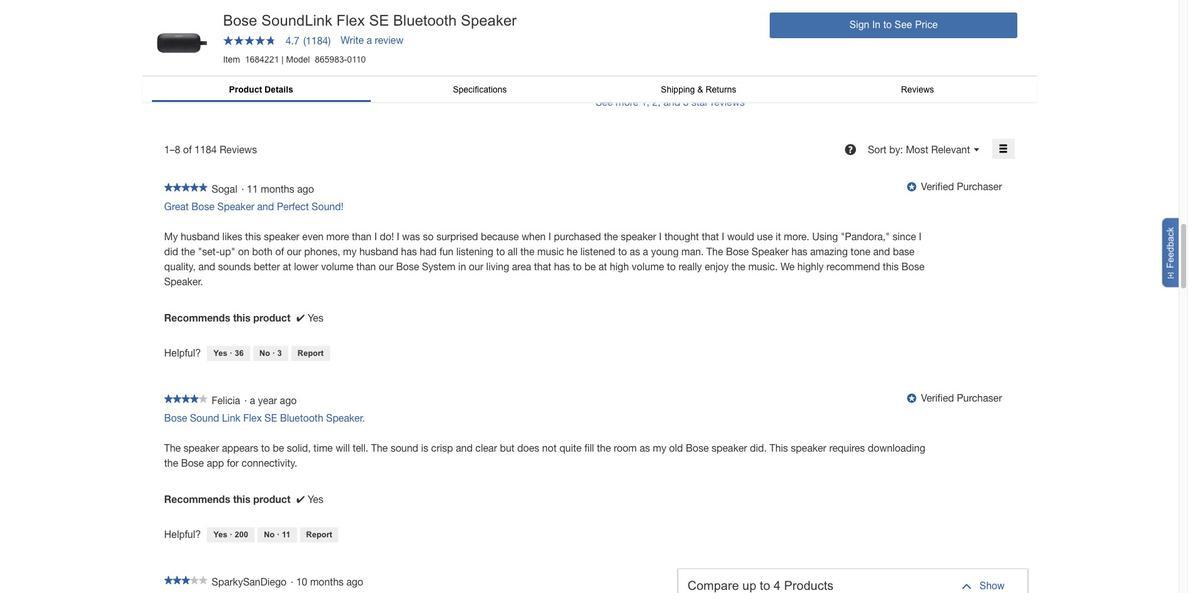 Task type: vqa. For each thing, say whether or not it's contained in the screenshot.
up
yes



Task type: describe. For each thing, give the bounding box(es) containing it.
compare
[[688, 579, 739, 593]]

1 horizontal spatial husband
[[360, 246, 399, 257]]

5
[[238, 81, 243, 92]]

to down young at the right top of the page
[[667, 261, 676, 272]]

room
[[614, 442, 637, 454]]

0 horizontal spatial our
[[287, 246, 302, 257]]

1 horizontal spatial flex
[[337, 12, 365, 29]]

crisp for fil…
[[282, 19, 304, 30]]

this down for
[[233, 493, 251, 505]]

sogal
[[212, 183, 237, 194]]

recommends for my husband likes this speaker even more than i do!  i was so surprised because when i purchased the speaker i thought that i would use it more.  using "pandora," since i did the "set-up" on both of our phones, my husband has had fun listening to all the music he listened to as a young man.  the bose speaker has amazing tone and base quality, and sounds better at lower volume than our bose system in our living area that has to be at high volume to really enjoy the music.  we highly recommend this bose speaker.
[[164, 311, 230, 323]]

man.
[[682, 246, 704, 257]]

found for but
[[365, 51, 391, 62]]

4.7
[[286, 35, 300, 46]]

be for fill
[[273, 442, 284, 454]]

speaker inside my husband likes this speaker even more than i do!  i was so surprised because when i purchased the speaker i thought that i would use it more.  using "pandora," since i did the "set-up" on both of our phones, my husband has had fun listening to all the music he listened to as a young man.  the bose speaker has amazing tone and base quality, and sounds better at lower volume than our bose system in our living area that has to be at high volume to really enjoy the music.  we highly recommend this bose speaker.
[[752, 246, 789, 257]]

✔ for connectivity.
[[297, 494, 305, 505]]

it
[[776, 231, 782, 242]]

85
[[706, 66, 717, 77]]

1 vertical spatial speaker
[[217, 201, 255, 212]]

0 horizontal spatial has
[[401, 246, 417, 257]]

i right since
[[920, 231, 922, 242]]

by:
[[890, 144, 904, 155]]

purchaser for my husband likes this speaker even more than i do!  i was so surprised because when i purchased the speaker i thought that i would use it more.  using "pandora," since i did the "set-up" on both of our phones, my husband has had fun listening to all the music he listened to as a young man.  the bose speaker has amazing tone and base quality, and sounds better at lower volume than our bose system in our living area that has to be at high volume to really enjoy the music.  we highly recommend this bose speaker.
[[958, 181, 1003, 192]]

product
[[229, 84, 262, 94]]

recommends this product ✔ yes for connectivity.
[[164, 493, 324, 505]]

my inside my husband likes this speaker even more than i do!  i was so surprised because when i purchased the speaker i thought that i would use it more.  using "pandora," since i did the "set-up" on both of our phones, my husband has had fun listening to all the music he listened to as a young man.  the bose speaker has amazing tone and base quality, and sounds better at lower volume than our bose system in our living area that has to be at high volume to really enjoy the music.  we highly recommend this bose speaker.
[[343, 246, 357, 257]]

≡
[[1000, 140, 1008, 157]]

purchased
[[554, 231, 602, 242]]

surprised
[[437, 231, 478, 242]]

no for connectivity.
[[264, 530, 275, 540]]

i left would
[[722, 231, 725, 242]]

quality,
[[164, 261, 196, 272]]

of for 1184
[[183, 144, 192, 155]]

bose right great at the top left
[[192, 201, 215, 212]]

appears for the speaker appears to be solid, time will tell. the sound is crisp and clear but does not quite fil…
[[339, 4, 376, 15]]

my
[[164, 231, 178, 242]]

i up music at top
[[549, 231, 551, 242]]

show inside dropdown button
[[980, 581, 1005, 591]]

2 horizontal spatial ago
[[347, 576, 364, 588]]

sort by: most relevant ▼
[[868, 144, 980, 155]]

we
[[781, 261, 795, 272]]

≡ button
[[993, 139, 1015, 159]]

reviews inside reviews link
[[902, 84, 935, 94]]

months for 11
[[261, 183, 295, 194]]

on
[[238, 246, 250, 257]]

fill
[[585, 442, 594, 454]]

system
[[422, 261, 456, 272]]

· for sparkysandiego · 10 months ago
[[291, 576, 294, 588]]

1 horizontal spatial very
[[859, 4, 877, 15]]

felicia · a year ago
[[212, 395, 302, 406]]

living
[[487, 261, 510, 272]]

bose up item at left top
[[223, 12, 257, 29]]

sparkysandiego
[[212, 576, 287, 588]]

this
[[770, 442, 789, 454]]

high
[[610, 261, 629, 272]]

time for the speaker appears to be solid, time will tell. the sound is crisp and clear but does not quite fill the room as my old bose speaker did. this speaker requires downloading the bose app for connectivity.
[[314, 442, 333, 454]]

0 vertical spatial than
[[352, 231, 372, 242]]

show full review for will
[[452, 19, 534, 30]]

0 vertical spatial se
[[369, 12, 389, 29]]

when
[[522, 231, 546, 242]]

this up 'see more 1, 2, and 3 star reviews' link
[[813, 66, 829, 77]]

months for 10
[[310, 576, 344, 588]]

211
[[313, 51, 329, 62]]

11 for sogal
[[247, 183, 258, 194]]

1,
[[642, 96, 650, 107]]

would
[[728, 231, 755, 242]]

bose inside i own bose soundlink  mini ii and very happy with. the sound quality is very good, but here is the p…
[[733, 4, 756, 15]]

the right did
[[181, 246, 195, 257]]

1 horizontal spatial a
[[367, 35, 372, 46]]

so
[[423, 231, 434, 242]]

bose soundlink flex se bluetooth speaker image
[[152, 13, 211, 71]]

speaker left did.
[[712, 442, 748, 454]]

see for see more 4 and 5 star reviews
[[164, 81, 182, 92]]

the right fill on the bottom of page
[[597, 442, 611, 454]]

0 vertical spatial 200
[[282, 51, 298, 62]]

the right 'all'
[[521, 246, 535, 257]]

show full review link for very
[[706, 19, 958, 46]]

helpful for 85 of 106 people found this helpful
[[832, 66, 862, 77]]

up"
[[220, 246, 235, 257]]

solid, for the speaker appears to be solid, time will tell. the sound is crisp and clear but does not quite fill the room as my old bose speaker did. this speaker requires downloading the bose app for connectivity.
[[287, 442, 311, 454]]

the left the app
[[164, 457, 178, 469]]

1–8
[[164, 144, 180, 155]]

bose down base
[[902, 261, 925, 272]]

quite for fil…
[[410, 19, 432, 30]]

up
[[743, 579, 757, 593]]

* verified purchaser for my husband likes this speaker even more than i do!  i was so surprised because when i purchased the speaker i thought that i would use it more.  using "pandora," since i did the "set-up" on both of our phones, my husband has had fun listening to all the music he listened to as a young man.  the bose speaker has amazing tone and base quality, and sounds better at lower volume than our bose system in our living area that has to be at high volume to really enjoy the music.  we highly recommend this bose speaker.
[[907, 181, 1003, 192]]

bose down would
[[726, 246, 749, 257]]

is inside the speaker appears to be solid, time will tell. the sound is crisp and clear but does not quite fil…
[[539, 4, 546, 15]]

to down he
[[573, 261, 582, 272]]

the inside i own bose soundlink  mini ii and very happy with. the sound quality is very good, but here is the p…
[[879, 19, 893, 30]]

the up listened
[[604, 231, 618, 242]]

base
[[894, 246, 915, 257]]

report for on
[[298, 349, 324, 358]]

bose right old
[[686, 442, 709, 454]]

see more 1, 2, and 3 star reviews link
[[593, 88, 1018, 116]]

speaker. inside my husband likes this speaker even more than i do!  i was so surprised because when i purchased the speaker i thought that i would use it more.  using "pandora," since i did the "set-up" on both of our phones, my husband has had fun listening to all the music he listened to as a young man.  the bose speaker has amazing tone and base quality, and sounds better at lower volume than our bose system in our living area that has to be at high volume to really enjoy the music.  we highly recommend this bose speaker.
[[164, 276, 203, 287]]

1184
[[195, 144, 217, 155]]

quality
[[737, 19, 766, 30]]

good,
[[800, 19, 826, 30]]

1 horizontal spatial reviews
[[712, 96, 745, 107]]

this up both
[[245, 231, 261, 242]]

shipping & returns link
[[590, 83, 809, 97]]

amazing
[[811, 246, 848, 257]]

downloading
[[868, 442, 926, 454]]

0 vertical spatial bluetooth
[[393, 12, 457, 29]]

* for downloading
[[907, 393, 917, 403]]

0 horizontal spatial reviews
[[266, 81, 300, 92]]

item 1684221 | model 865983-0110
[[223, 54, 366, 64]]

1 horizontal spatial that
[[702, 231, 720, 242]]

✔ for on
[[297, 312, 305, 323]]

did
[[164, 246, 178, 257]]

sort
[[868, 144, 887, 155]]

compare up to 4 products
[[688, 579, 834, 593]]

0 horizontal spatial flex
[[243, 412, 262, 424]]

more.
[[784, 231, 810, 242]]

sound for fil…
[[508, 4, 536, 15]]

this down base
[[883, 261, 899, 272]]

model
[[286, 54, 310, 64]]

the inside i own bose soundlink  mini ii and very happy with. the sound quality is very good, but here is the p…
[[935, 4, 952, 15]]

i up young at the right top of the page
[[660, 231, 662, 242]]

area
[[512, 261, 532, 272]]

product details
[[229, 84, 293, 94]]

highly
[[798, 261, 824, 272]]

2 horizontal spatial our
[[469, 261, 484, 272]]

tone
[[851, 246, 871, 257]]

products
[[785, 579, 834, 593]]

1 vertical spatial 3
[[278, 349, 282, 358]]

as inside my husband likes this speaker even more than i do!  i was so surprised because when i purchased the speaker i thought that i would use it more.  using "pandora," since i did the "set-up" on both of our phones, my husband has had fun listening to all the music he listened to as a young man.  the bose speaker has amazing tone and base quality, and sounds better at lower volume than our bose system in our living area that has to be at high volume to really enjoy the music.  we highly recommend this bose speaker.
[[630, 246, 641, 257]]

1 horizontal spatial speaker
[[461, 12, 517, 29]]

to up high
[[618, 246, 627, 257]]

in
[[459, 261, 466, 272]]

clear for fil…
[[326, 19, 348, 30]]

bose sound link flex se bluetooth speaker.
[[164, 412, 365, 424]]

1 horizontal spatial has
[[554, 261, 570, 272]]

1 vertical spatial bluetooth
[[280, 412, 324, 424]]

see for see more 1, 2, and 3 star reviews
[[596, 96, 613, 107]]

4.7 (1184)
[[286, 35, 331, 46]]

show button
[[960, 579, 1009, 593]]

solid, for the speaker appears to be solid, time will tell. the sound is crisp and clear but does not quite fil…
[[404, 4, 428, 15]]

connectivity.
[[242, 457, 298, 469]]

for
[[227, 457, 239, 469]]

music.
[[749, 261, 778, 272]]

2,
[[653, 96, 661, 107]]

· for no · 11
[[277, 530, 280, 540]]

(1184)
[[303, 35, 331, 46]]

full for the
[[943, 19, 958, 30]]

but inside i own bose soundlink  mini ii and very happy with. the sound quality is very good, but here is the p…
[[829, 19, 844, 30]]

see more 4 and 5 star reviews link
[[161, 73, 587, 101]]

ago for bluetooth
[[280, 395, 297, 406]]

recommends for the speaker appears to be solid, time will tell. the sound is crisp and clear but does not quite fill the room as my old bose speaker did. this speaker requires downloading the bose app for connectivity.
[[164, 493, 230, 505]]

happy
[[880, 4, 908, 15]]

product for on
[[253, 311, 291, 323]]

yes · 36
[[214, 349, 244, 358]]

speaker up both
[[264, 231, 300, 242]]

appears for the speaker appears to be solid, time will tell. the sound is crisp and clear but does not quite fill the room as my old bose speaker did. this speaker requires downloading the bose app for connectivity.
[[222, 442, 258, 454]]

11 for no
[[282, 530, 291, 540]]

great
[[164, 201, 189, 212]]

feedback
[[1166, 227, 1176, 268]]

helpful? for the speaker appears to be solid, time will tell. the sound is crisp and clear but does not quite fill the room as my old bose speaker did. this speaker requires downloading the bose app for connectivity.
[[164, 529, 201, 540]]

own
[[711, 4, 730, 15]]

1684221
[[245, 54, 279, 64]]

to inside the speaker appears to be solid, time will tell. the sound is crisp and clear but does not quite fill the room as my old bose speaker did. this speaker requires downloading the bose app for connectivity.
[[261, 442, 270, 454]]

yes · 200
[[214, 530, 248, 540]]

be inside my husband likes this speaker even more than i do!  i was so surprised because when i purchased the speaker i thought that i would use it more.  using "pandora," since i did the "set-up" on both of our phones, my husband has had fun listening to all the music he listened to as a young man.  the bose speaker has amazing tone and base quality, and sounds better at lower volume than our bose system in our living area that has to be at high volume to really enjoy the music.  we highly recommend this bose speaker.
[[585, 261, 596, 272]]

most relevant option
[[907, 144, 971, 155]]

review for sound
[[706, 34, 739, 46]]

lower
[[294, 261, 319, 272]]

is inside the speaker appears to be solid, time will tell. the sound is crisp and clear but does not quite fill the room as my old bose speaker did. this speaker requires downloading the bose app for connectivity.
[[421, 442, 429, 454]]

details
[[265, 84, 293, 94]]

people for 106
[[751, 66, 782, 77]]

tell. for the speaker appears to be solid, time will tell. the sound is crisp and clear but does not quite fill the room as my old bose speaker did. this speaker requires downloading the bose app for connectivity.
[[353, 442, 369, 454]]

1 horizontal spatial speaker.
[[326, 412, 365, 424]]

does for fill
[[518, 442, 540, 454]]

0 horizontal spatial very
[[779, 19, 798, 30]]

year
[[258, 395, 277, 406]]

bose left the app
[[181, 457, 204, 469]]

1 horizontal spatial star
[[692, 96, 709, 107]]

product details link
[[152, 83, 371, 100]]

shipping & returns
[[661, 84, 737, 94]]

helpful? for my husband likes this speaker even more than i do!  i was so surprised because when i purchased the speaker i thought that i would use it more.  using "pandora," since i did the "set-up" on both of our phones, my husband has had fun listening to all the music he listened to as a young man.  the bose speaker has amazing tone and base quality, and sounds better at lower volume than our bose system in our living area that has to be at high volume to really enjoy the music.  we highly recommend this bose speaker.
[[164, 348, 201, 358]]

0 vertical spatial 4
[[210, 81, 215, 92]]

bose soundlink flex se bluetooth speaker
[[223, 12, 517, 29]]

this up the 36
[[233, 311, 251, 323]]

* verified purchaser for the speaker appears to be solid, time will tell. the sound is crisp and clear but does not quite fill the room as my old bose speaker did. this speaker requires downloading the bose app for connectivity.
[[907, 392, 1003, 403]]

1 horizontal spatial our
[[379, 261, 394, 272]]

|
[[282, 54, 284, 64]]

sound inside i own bose soundlink  mini ii and very happy with. the sound quality is very good, but here is the p…
[[706, 19, 734, 30]]

2 vertical spatial a
[[250, 395, 255, 406]]

the inside my husband likes this speaker even more than i do!  i was so surprised because when i purchased the speaker i thought that i would use it more.  using "pandora," since i did the "set-up" on both of our phones, my husband has had fun listening to all the music he listened to as a young man.  the bose speaker has amazing tone and base quality, and sounds better at lower volume than our bose system in our living area that has to be at high volume to really enjoy the music.  we highly recommend this bose speaker.
[[707, 246, 724, 257]]

fil…
[[435, 19, 452, 30]]

to left 'all'
[[496, 246, 505, 257]]

my inside the speaker appears to be solid, time will tell. the sound is crisp and clear but does not quite fill the room as my old bose speaker did. this speaker requires downloading the bose app for connectivity.
[[653, 442, 667, 454]]

of for 106
[[720, 66, 729, 77]]

0 horizontal spatial husband
[[181, 231, 220, 242]]

this down review
[[394, 51, 410, 62]]

0 horizontal spatial soundlink
[[262, 12, 333, 29]]

specifications link
[[371, 83, 590, 97]]



Task type: locate. For each thing, give the bounding box(es) containing it.
our up lower
[[287, 246, 302, 257]]

bose
[[733, 4, 756, 15], [223, 12, 257, 29], [192, 201, 215, 212], [726, 246, 749, 257], [396, 261, 419, 272], [902, 261, 925, 272], [164, 412, 187, 424], [686, 442, 709, 454], [181, 457, 204, 469]]

report button for on
[[291, 346, 330, 361]]

1 horizontal spatial not
[[543, 442, 557, 454]]

1–8 of 1184 reviews
[[164, 144, 263, 155]]

1 vertical spatial star
[[692, 96, 709, 107]]

no right the 36
[[259, 349, 270, 358]]

i
[[706, 4, 709, 15], [375, 231, 377, 242], [397, 231, 400, 242], [549, 231, 551, 242], [660, 231, 662, 242], [722, 231, 725, 242], [920, 231, 922, 242]]

11 up great bose speaker and perfect sound!
[[247, 183, 258, 194]]

did.
[[750, 442, 767, 454]]

solid, inside the speaker appears to be solid, time will tell. the sound is crisp and clear but does not quite fill the room as my old bose speaker did. this speaker requires downloading the bose app for connectivity.
[[287, 442, 311, 454]]

2 horizontal spatial show
[[980, 581, 1005, 591]]

will for the speaker appears to be solid, time will tell. the sound is crisp and clear but does not quite fil…
[[453, 4, 467, 15]]

2 horizontal spatial speaker
[[752, 246, 789, 257]]

i left do!
[[375, 231, 377, 242]]

and inside the speaker appears to be solid, time will tell. the sound is crisp and clear but does not quite fil…
[[306, 19, 323, 30]]

865983-
[[315, 54, 347, 64]]

because
[[481, 231, 519, 242]]

but
[[350, 19, 365, 30], [829, 19, 844, 30], [500, 442, 515, 454]]

2 purchaser from the top
[[958, 392, 1003, 403]]

1 volume from the left
[[321, 261, 354, 272]]

1 vertical spatial report
[[306, 530, 333, 540]]

of for 211
[[301, 51, 310, 62]]

people for 211
[[332, 51, 363, 62]]

speaker down the use
[[752, 246, 789, 257]]

1 recommends from the top
[[164, 311, 230, 323]]

0 vertical spatial reviews
[[902, 84, 935, 94]]

as
[[630, 246, 641, 257], [640, 442, 651, 454]]

0 vertical spatial recommends
[[164, 311, 230, 323]]

enjoy
[[705, 261, 729, 272]]

listened
[[581, 246, 616, 257]]

better
[[254, 261, 280, 272]]

flex down felicia · a year ago
[[243, 412, 262, 424]]

0 horizontal spatial that
[[534, 261, 552, 272]]

0 vertical spatial report button
[[291, 346, 330, 361]]

listening
[[457, 246, 494, 257]]

no for on
[[259, 349, 270, 358]]

husband up "set-
[[181, 231, 220, 242]]

0 vertical spatial star
[[246, 81, 263, 92]]

time for the speaker appears to be solid, time will tell. the sound is crisp and clear but does not quite fil…
[[431, 4, 450, 15]]

1 horizontal spatial my
[[653, 442, 667, 454]]

yes
[[308, 312, 324, 323], [214, 349, 228, 358], [308, 494, 324, 505], [214, 530, 228, 540]]

1 show full review from the left
[[452, 19, 534, 30]]

200 of 211 people found this helpful
[[282, 51, 443, 62]]

1 helpful? from the top
[[164, 348, 201, 358]]

soundlink inside i own bose soundlink  mini ii and very happy with. the sound quality is very good, but here is the p…
[[759, 4, 807, 15]]

ago right year
[[280, 395, 297, 406]]

0 vertical spatial be
[[390, 4, 402, 15]]

crisp inside the speaker appears to be solid, time will tell. the sound is crisp and clear but does not quite fil…
[[282, 19, 304, 30]]

reviews right 1184
[[220, 144, 257, 155]]

1 horizontal spatial full
[[943, 19, 958, 30]]

1 vertical spatial solid,
[[287, 442, 311, 454]]

1 vertical spatial *
[[907, 393, 917, 403]]

will for the speaker appears to be solid, time will tell. the sound is crisp and clear but does not quite fill the room as my old bose speaker did. this speaker requires downloading the bose app for connectivity.
[[336, 442, 350, 454]]

does inside the speaker appears to be solid, time will tell. the sound is crisp and clear but does not quite fill the room as my old bose speaker did. this speaker requires downloading the bose app for connectivity.
[[518, 442, 540, 454]]

show full review
[[452, 19, 534, 30], [706, 19, 958, 46]]

quite left fill on the bottom of page
[[560, 442, 582, 454]]

more for 4
[[184, 81, 207, 92]]

· left 10
[[291, 576, 294, 588]]

2 vertical spatial ago
[[347, 576, 364, 588]]

i left own
[[706, 4, 709, 15]]

sparkysandiego · 10 months ago
[[212, 576, 369, 588]]

·
[[241, 183, 244, 194], [230, 349, 233, 358], [273, 349, 275, 358], [244, 395, 247, 406], [230, 530, 233, 540], [277, 530, 280, 540], [291, 576, 294, 588]]

time inside the speaker appears to be solid, time will tell. the sound is crisp and clear but does not quite fil…
[[431, 4, 450, 15]]

be inside the speaker appears to be solid, time will tell. the sound is crisp and clear but does not quite fill the room as my old bose speaker did. this speaker requires downloading the bose app for connectivity.
[[273, 442, 284, 454]]

review inside "link"
[[706, 34, 739, 46]]

0 horizontal spatial more
[[184, 81, 207, 92]]

1 horizontal spatial review
[[706, 34, 739, 46]]

a inside my husband likes this speaker even more than i do!  i was so surprised because when i purchased the speaker i thought that i would use it more.  using "pandora," since i did the "set-up" on both of our phones, my husband has had fun listening to all the music he listened to as a young man.  the bose speaker has amazing tone and base quality, and sounds better at lower volume than our bose system in our living area that has to be at high volume to really enjoy the music.  we highly recommend this bose speaker.
[[643, 246, 649, 257]]

1 vertical spatial than
[[357, 261, 376, 272]]

verified for the speaker appears to be solid, time will tell. the sound is crisp and clear but does not quite fill the room as my old bose speaker did. this speaker requires downloading the bose app for connectivity.
[[922, 392, 955, 403]]

2 recommends from the top
[[164, 493, 230, 505]]

1 recommends this product ✔ yes from the top
[[164, 311, 324, 323]]

even
[[302, 231, 324, 242]]

1 horizontal spatial appears
[[339, 4, 376, 15]]

use
[[758, 231, 773, 242]]

1 horizontal spatial see
[[596, 96, 613, 107]]

not left fill on the bottom of page
[[543, 442, 557, 454]]

2 horizontal spatial sound
[[706, 19, 734, 30]]

but inside the speaker appears to be solid, time will tell. the sound is crisp and clear but does not quite fil…
[[350, 19, 365, 30]]

be down listened
[[585, 261, 596, 272]]

helpful? left yes · 200
[[164, 529, 201, 540]]

2 volume from the left
[[632, 261, 665, 272]]

full for sound
[[483, 19, 499, 30]]

· for sogal · 11 months ago
[[241, 183, 244, 194]]

my right phones, at the top left of page
[[343, 246, 357, 257]]

reviews link
[[809, 83, 1028, 97]]

see more 4 and 5 star reviews
[[164, 81, 300, 92]]

the speaker appears to be solid, time will tell. the sound is crisp and clear but does not quite fill the room as my old bose speaker did. this speaker requires downloading the bose app for connectivity.
[[164, 442, 926, 469]]

than left do!
[[352, 231, 372, 242]]

of left 211
[[301, 51, 310, 62]]

· right the 36
[[273, 349, 275, 358]]

0 horizontal spatial be
[[273, 442, 284, 454]]

was
[[402, 231, 420, 242]]

tell.
[[470, 4, 486, 15], [353, 442, 369, 454]]

using
[[813, 231, 839, 242]]

1 vertical spatial a
[[643, 246, 649, 257]]

2 horizontal spatial has
[[792, 246, 808, 257]]

content helpfulness group for connectivity.
[[164, 526, 339, 544]]

phones,
[[304, 246, 340, 257]]

2 show full review link from the left
[[706, 19, 958, 46]]

1 vertical spatial that
[[534, 261, 552, 272]]

2 content helpfulness group from the top
[[164, 526, 339, 544]]

1 vertical spatial flex
[[243, 412, 262, 424]]

helpful
[[413, 51, 443, 62], [832, 66, 862, 77]]

0 horizontal spatial quite
[[410, 19, 432, 30]]

content helpfulness group up felicia · a year ago
[[164, 345, 330, 362]]

0 vertical spatial reviews
[[266, 81, 300, 92]]

our right in
[[469, 261, 484, 272]]

2 verified from the top
[[922, 392, 955, 403]]

0 horizontal spatial speaker
[[217, 201, 255, 212]]

2 * verified purchaser from the top
[[907, 392, 1003, 403]]

recommends down the app
[[164, 493, 230, 505]]

quite for fill
[[560, 442, 582, 454]]

speaker up the app
[[184, 442, 219, 454]]

has down he
[[554, 261, 570, 272]]

0 vertical spatial more
[[184, 81, 207, 92]]

no · 3
[[259, 349, 282, 358]]

felicia button
[[212, 393, 240, 408]]

crisp
[[282, 19, 304, 30], [431, 442, 453, 454]]

* up downloading
[[907, 393, 917, 403]]

1 content helpfulness group from the top
[[164, 345, 330, 362]]

clear inside the speaker appears to be solid, time will tell. the sound is crisp and clear but does not quite fill the room as my old bose speaker did. this speaker requires downloading the bose app for connectivity.
[[476, 442, 497, 454]]

very
[[859, 4, 877, 15], [779, 19, 798, 30]]

1 * from the top
[[907, 182, 917, 191]]

relevant
[[932, 144, 971, 155]]

fun
[[440, 246, 454, 257]]

speaker down sogal button
[[217, 201, 255, 212]]

review
[[375, 35, 404, 46]]

this
[[394, 51, 410, 62], [813, 66, 829, 77], [245, 231, 261, 242], [883, 261, 899, 272], [233, 311, 251, 323], [233, 493, 251, 505]]

requires
[[830, 442, 866, 454]]

the down happy
[[879, 19, 893, 30]]

to right up
[[760, 579, 771, 593]]

purchaser
[[958, 181, 1003, 192], [958, 392, 1003, 403], [958, 574, 1003, 585]]

soundlink up the "4.7"
[[262, 12, 333, 29]]

2 full from the left
[[943, 19, 958, 30]]

see down bose soundlink flex se bluetooth speaker 'image'
[[164, 81, 182, 92]]

4 right up
[[774, 579, 781, 593]]

people right 106
[[751, 66, 782, 77]]

1 vertical spatial reviews
[[220, 144, 257, 155]]

verified for my husband likes this speaker even more than i do!  i was so surprised because when i purchased the speaker i thought that i would use it more.  using "pandora," since i did the "set-up" on both of our phones, my husband has had fun listening to all the music he listened to as a young man.  the bose speaker has amazing tone and base quality, and sounds better at lower volume than our bose system in our living area that has to be at high volume to really enjoy the music.  we highly recommend this bose speaker.
[[922, 181, 955, 192]]

perfect
[[277, 201, 309, 212]]

more for 1,
[[616, 96, 639, 107]]

1 vertical spatial recommends this product ✔ yes
[[164, 493, 324, 505]]

appears inside the speaker appears to be solid, time will tell. the sound is crisp and clear but does not quite fill the room as my old bose speaker did. this speaker requires downloading the bose app for connectivity.
[[222, 442, 258, 454]]

product for connectivity.
[[253, 493, 291, 505]]

likes
[[223, 231, 243, 242]]

1 ✔ from the top
[[297, 312, 305, 323]]

· for yes · 36
[[230, 349, 233, 358]]

0 vertical spatial verified
[[922, 181, 955, 192]]

4 inside compare products region
[[774, 579, 781, 593]]

very up here
[[859, 4, 877, 15]]

1 horizontal spatial show full review link
[[706, 19, 958, 46]]

link
[[222, 412, 241, 424]]

crisp inside the speaker appears to be solid, time will tell. the sound is crisp and clear but does not quite fill the room as my old bose speaker did. this speaker requires downloading the bose app for connectivity.
[[431, 442, 453, 454]]

recommends
[[164, 311, 230, 323], [164, 493, 230, 505]]

more up phones, at the top left of page
[[327, 231, 349, 242]]

tell. inside the speaker appears to be solid, time will tell. the sound is crisp and clear but does not quite fil…
[[470, 4, 486, 15]]

1 full from the left
[[483, 19, 499, 30]]

200 down the "4.7"
[[282, 51, 298, 62]]

2 horizontal spatial more
[[616, 96, 639, 107]]

0 vertical spatial no
[[259, 349, 270, 358]]

1 * verified purchaser from the top
[[907, 181, 1003, 192]]

i inside i own bose soundlink  mini ii and very happy with. the sound quality is very good, but here is the p…
[[706, 4, 709, 15]]

of inside my husband likes this speaker even more than i do!  i was so surprised because when i purchased the speaker i thought that i would use it more.  using "pandora," since i did the "set-up" on both of our phones, my husband has had fun listening to all the music he listened to as a young man.  the bose speaker has amazing tone and base quality, and sounds better at lower volume than our bose system in our living area that has to be at high volume to really enjoy the music.  we highly recommend this bose speaker.
[[276, 246, 284, 257]]

1 horizontal spatial sound
[[508, 4, 536, 15]]

content helpfulness group
[[164, 345, 330, 362], [164, 526, 339, 544]]

1 vertical spatial verified
[[922, 392, 955, 403]]

sound!
[[312, 201, 344, 212]]

2 at from the left
[[599, 261, 608, 272]]

reviews
[[902, 84, 935, 94], [220, 144, 257, 155]]

report button
[[291, 346, 330, 361], [300, 528, 339, 542]]

0 vertical spatial people
[[332, 51, 363, 62]]

report button right no · 11
[[300, 528, 339, 542]]

1 vertical spatial product
[[253, 493, 291, 505]]

1–8 of 1184 reviews alert
[[164, 144, 263, 155]]

as right room
[[640, 442, 651, 454]]

1 show full review link from the left
[[452, 19, 534, 30]]

se down year
[[265, 412, 277, 424]]

ago up perfect in the top left of the page
[[297, 183, 314, 194]]

and inside the speaker appears to be solid, time will tell. the sound is crisp and clear but does not quite fill the room as my old bose speaker did. this speaker requires downloading the bose app for connectivity.
[[456, 442, 473, 454]]

full right fil…
[[483, 19, 499, 30]]

1 horizontal spatial more
[[327, 231, 349, 242]]

will inside the speaker appears to be solid, time will tell. the sound is crisp and clear but does not quite fill the room as my old bose speaker did. this speaker requires downloading the bose app for connectivity.
[[336, 442, 350, 454]]

1 horizontal spatial at
[[599, 261, 608, 272]]

write a review
[[341, 35, 404, 46]]

report button right no · 3
[[291, 346, 330, 361]]

clear
[[326, 19, 348, 30], [476, 442, 497, 454]]

both
[[252, 246, 273, 257]]

speaker right fil…
[[461, 12, 517, 29]]

full
[[483, 19, 499, 30], [943, 19, 958, 30]]

see inside 'see more 1, 2, and 3 star reviews' link
[[596, 96, 613, 107]]

1 at from the left
[[283, 261, 291, 272]]

i right do!
[[397, 231, 400, 242]]

* for i
[[907, 182, 917, 191]]

star down &
[[692, 96, 709, 107]]

show full review link for will
[[452, 19, 534, 30]]

1 vertical spatial does
[[518, 442, 540, 454]]

1 horizontal spatial bluetooth
[[393, 12, 457, 29]]

0 horizontal spatial clear
[[326, 19, 348, 30]]

at down listened
[[599, 261, 608, 272]]

does up the write a review
[[368, 19, 390, 30]]

· right sogal button
[[241, 183, 244, 194]]

show
[[455, 19, 481, 30], [915, 19, 940, 30], [980, 581, 1005, 591]]

2 vertical spatial sound
[[391, 442, 419, 454]]

1 vertical spatial 4
[[774, 579, 781, 593]]

2 ✔ from the top
[[297, 494, 305, 505]]

be inside the speaker appears to be solid, time will tell. the sound is crisp and clear but does not quite fil…
[[390, 4, 402, 15]]

all
[[508, 246, 518, 257]]

reviews down |
[[266, 81, 300, 92]]

0 vertical spatial product
[[253, 311, 291, 323]]

speaker inside the speaker appears to be solid, time will tell. the sound is crisp and clear but does not quite fil…
[[301, 4, 337, 15]]

3 down shipping
[[684, 96, 689, 107]]

report button for connectivity.
[[300, 528, 339, 542]]

feedback link
[[1163, 218, 1185, 288]]

bose up quality
[[733, 4, 756, 15]]

helpful down fil…
[[413, 51, 443, 62]]

purchaser for the speaker appears to be solid, time will tell. the sound is crisp and clear but does not quite fill the room as my old bose speaker did. this speaker requires downloading the bose app for connectivity.
[[958, 392, 1003, 403]]

1 vertical spatial se
[[265, 412, 277, 424]]

· left no · 11
[[230, 530, 233, 540]]

0 vertical spatial months
[[261, 183, 295, 194]]

0 horizontal spatial 4
[[210, 81, 215, 92]]

1 vertical spatial purchaser
[[958, 392, 1003, 403]]

but inside the speaker appears to be solid, time will tell. the sound is crisp and clear but does not quite fill the room as my old bose speaker did. this speaker requires downloading the bose app for connectivity.
[[500, 442, 515, 454]]

does left fill on the bottom of page
[[518, 442, 540, 454]]

at
[[283, 261, 291, 272], [599, 261, 608, 272]]

None button
[[770, 13, 1018, 38]]

and inside i own bose soundlink  mini ii and very happy with. the sound quality is very good, but here is the p…
[[839, 4, 856, 15]]

content helpfulness group for on
[[164, 345, 330, 362]]

found for good,
[[784, 66, 810, 77]]

at left lower
[[283, 261, 291, 272]]

3 right the 36
[[278, 349, 282, 358]]

solid, inside the speaker appears to be solid, time will tell. the sound is crisp and clear but does not quite fil…
[[404, 4, 428, 15]]

· left the 36
[[230, 349, 233, 358]]

36
[[235, 349, 244, 358]]

my left old
[[653, 442, 667, 454]]

content helpfulness group up sparkysandiego
[[164, 526, 339, 544]]

report for connectivity.
[[306, 530, 333, 540]]

1 vertical spatial * verified purchaser
[[907, 392, 1003, 403]]

as inside the speaker appears to be solid, time will tell. the sound is crisp and clear but does not quite fill the room as my old bose speaker did. this speaker requires downloading the bose app for connectivity.
[[640, 442, 651, 454]]

0 horizontal spatial 200
[[235, 530, 248, 540]]

reviews
[[266, 81, 300, 92], [712, 96, 745, 107]]

▼
[[974, 147, 980, 152]]

3 purchaser from the top
[[958, 574, 1003, 585]]

not inside the speaker appears to be solid, time will tell. the sound is crisp and clear but does not quite fil…
[[393, 19, 407, 30]]

4 left the 5
[[210, 81, 215, 92]]

see left 1,
[[596, 96, 613, 107]]

appears inside the speaker appears to be solid, time will tell. the sound is crisp and clear but does not quite fil…
[[339, 4, 376, 15]]

quite
[[410, 19, 432, 30], [560, 442, 582, 454]]

young
[[652, 246, 679, 257]]

p…
[[896, 19, 912, 30]]

1 horizontal spatial be
[[390, 4, 402, 15]]

but for the speaker appears to be solid, time will tell. the sound is crisp and clear but does not quite fil…
[[350, 19, 365, 30]]

helpful for 200 of 211 people found this helpful
[[413, 51, 443, 62]]

has down "more."
[[792, 246, 808, 257]]

to up review
[[379, 4, 388, 15]]

compare products region
[[679, 569, 1028, 593]]

more left 1,
[[616, 96, 639, 107]]

· for felicia · a year ago
[[244, 395, 247, 406]]

2 product from the top
[[253, 493, 291, 505]]

product down connectivity.
[[253, 493, 291, 505]]

more inside my husband likes this speaker even more than i do!  i was so surprised because when i purchased the speaker i thought that i would use it more.  using "pandora," since i did the "set-up" on both of our phones, my husband has had fun listening to all the music he listened to as a young man.  the bose speaker has amazing tone and base quality, and sounds better at lower volume than our bose system in our living area that has to be at high volume to really enjoy the music.  we highly recommend this bose speaker.
[[327, 231, 349, 242]]

speaker
[[461, 12, 517, 29], [217, 201, 255, 212], [752, 246, 789, 257]]

1 vertical spatial speaker.
[[326, 412, 365, 424]]

1 horizontal spatial soundlink
[[759, 4, 807, 15]]

0 vertical spatial will
[[453, 4, 467, 15]]

quite inside the speaker appears to be solid, time will tell. the sound is crisp and clear but does not quite fil…
[[410, 19, 432, 30]]

verified
[[922, 181, 955, 192], [922, 392, 955, 403], [922, 574, 955, 585]]

0 vertical spatial clear
[[326, 19, 348, 30]]

speaker right this
[[791, 442, 827, 454]]

recommends up yes · 36
[[164, 311, 230, 323]]

0 vertical spatial quite
[[410, 19, 432, 30]]

does inside the speaker appears to be solid, time will tell. the sound is crisp and clear but does not quite fil…
[[368, 19, 390, 30]]

3 verified from the top
[[922, 574, 955, 585]]

be for fil…
[[390, 4, 402, 15]]

2 helpful? from the top
[[164, 529, 201, 540]]

? button
[[845, 142, 857, 157]]

does for fil…
[[368, 19, 390, 30]]

speaker up (1184)
[[301, 4, 337, 15]]

0 horizontal spatial helpful
[[413, 51, 443, 62]]

11 up 'sparkysandiego · 10 months ago'
[[282, 530, 291, 540]]

1 vertical spatial report button
[[300, 528, 339, 542]]

tell. inside the speaker appears to be solid, time will tell. the sound is crisp and clear but does not quite fill the room as my old bose speaker did. this speaker requires downloading the bose app for connectivity.
[[353, 442, 369, 454]]

time inside the speaker appears to be solid, time will tell. the sound is crisp and clear but does not quite fill the room as my old bose speaker did. this speaker requires downloading the bose app for connectivity.
[[314, 442, 333, 454]]

sound inside the speaker appears to be solid, time will tell. the sound is crisp and clear but does not quite fil…
[[508, 4, 536, 15]]

2 * from the top
[[907, 393, 917, 403]]

0 horizontal spatial time
[[314, 442, 333, 454]]

appears up write
[[339, 4, 376, 15]]

"pandora,"
[[841, 231, 891, 242]]

but for the speaker appears to be solid, time will tell. the sound is crisp and clear but does not quite fill the room as my old bose speaker did. this speaker requires downloading the bose app for connectivity.
[[500, 442, 515, 454]]

0 horizontal spatial show
[[455, 19, 481, 30]]

thought
[[665, 231, 699, 242]]

✔ down lower
[[297, 312, 305, 323]]

1 product from the top
[[253, 311, 291, 323]]

not inside the speaker appears to be solid, time will tell. the sound is crisp and clear but does not quite fill the room as my old bose speaker did. this speaker requires downloading the bose app for connectivity.
[[543, 442, 557, 454]]

clear for fill
[[476, 442, 497, 454]]

0 vertical spatial report
[[298, 349, 324, 358]]

helpful down here
[[832, 66, 862, 77]]

speaker up young at the right top of the page
[[621, 231, 657, 242]]

tell. for the speaker appears to be solid, time will tell. the sound is crisp and clear but does not quite fil…
[[470, 4, 486, 15]]

bose left sound
[[164, 412, 187, 424]]

2 recommends this product ✔ yes from the top
[[164, 493, 324, 505]]

show for happy
[[915, 19, 940, 30]]

0 horizontal spatial will
[[336, 442, 350, 454]]

to inside the speaker appears to be solid, time will tell. the sound is crisp and clear but does not quite fil…
[[379, 4, 388, 15]]

see inside see more 4 and 5 star reviews link
[[164, 81, 182, 92]]

1 horizontal spatial helpful
[[832, 66, 862, 77]]

really
[[679, 261, 702, 272]]

recommends this product ✔ yes up the 36
[[164, 311, 324, 323]]

the speaker appears to be solid, time will tell. the sound is crisp and clear but does not quite fil…
[[282, 4, 546, 30]]

0 vertical spatial 11
[[247, 183, 258, 194]]

0 vertical spatial appears
[[339, 4, 376, 15]]

the
[[879, 19, 893, 30], [604, 231, 618, 242], [181, 246, 195, 257], [521, 246, 535, 257], [732, 261, 746, 272], [597, 442, 611, 454], [164, 457, 178, 469]]

sound for fill
[[391, 442, 419, 454]]

people down write
[[332, 51, 363, 62]]

report right no · 3
[[298, 349, 324, 358]]

to inside compare products region
[[760, 579, 771, 593]]

review for is
[[502, 19, 534, 30]]

not up review
[[393, 19, 407, 30]]

0 horizontal spatial at
[[283, 261, 291, 272]]

se up the write a review
[[369, 12, 389, 29]]

1 horizontal spatial 4
[[774, 579, 781, 593]]

1 purchaser from the top
[[958, 181, 1003, 192]]

show full review for very
[[706, 19, 958, 46]]

· for yes · 200
[[230, 530, 233, 540]]

see more 1, 2, and 3 star reviews
[[596, 96, 745, 107]]

app
[[207, 457, 224, 469]]

1 horizontal spatial tell.
[[470, 4, 486, 15]]

of
[[301, 51, 310, 62], [720, 66, 729, 77], [183, 144, 192, 155], [276, 246, 284, 257]]

0 vertical spatial helpful
[[413, 51, 443, 62]]

appears
[[339, 4, 376, 15], [222, 442, 258, 454]]

recommends this product ✔ yes down for
[[164, 493, 324, 505]]

ago for sound!
[[297, 183, 314, 194]]

0 vertical spatial flex
[[337, 12, 365, 29]]

old
[[670, 442, 684, 454]]

1 horizontal spatial show
[[915, 19, 940, 30]]

speaker
[[301, 4, 337, 15], [264, 231, 300, 242], [621, 231, 657, 242], [184, 442, 219, 454], [712, 442, 748, 454], [791, 442, 827, 454]]

2 horizontal spatial but
[[829, 19, 844, 30]]

a right write
[[367, 35, 372, 46]]

will inside the speaker appears to be solid, time will tell. the sound is crisp and clear but does not quite fil…
[[453, 4, 467, 15]]

recommend
[[827, 261, 881, 272]]

not for fill
[[543, 442, 557, 454]]

1 horizontal spatial crisp
[[431, 442, 453, 454]]

0 vertical spatial speaker.
[[164, 276, 203, 287]]

soundlink up good,
[[759, 4, 807, 15]]

0 horizontal spatial 3
[[278, 349, 282, 358]]

4
[[210, 81, 215, 92], [774, 579, 781, 593]]

husband down do!
[[360, 246, 399, 257]]

not for fil…
[[393, 19, 407, 30]]

2 show full review from the left
[[706, 19, 958, 46]]

found down the write a review
[[365, 51, 391, 62]]

0 vertical spatial purchaser
[[958, 181, 1003, 192]]

crisp for fill
[[431, 442, 453, 454]]

bose down was
[[396, 261, 419, 272]]

sound
[[508, 4, 536, 15], [706, 19, 734, 30], [391, 442, 419, 454]]

show for tell.
[[455, 19, 481, 30]]

1 vertical spatial crisp
[[431, 442, 453, 454]]

sound inside the speaker appears to be solid, time will tell. the sound is crisp and clear but does not quite fill the room as my old bose speaker did. this speaker requires downloading the bose app for connectivity.
[[391, 442, 419, 454]]

of right both
[[276, 246, 284, 257]]

that
[[702, 231, 720, 242], [534, 261, 552, 272]]

very left good,
[[779, 19, 798, 30]]

1 horizontal spatial solid,
[[404, 4, 428, 15]]

1 verified from the top
[[922, 181, 955, 192]]

had
[[420, 246, 437, 257]]

quite inside the speaker appears to be solid, time will tell. the sound is crisp and clear but does not quite fill the room as my old bose speaker did. this speaker requires downloading the bose app for connectivity.
[[560, 442, 582, 454]]

0 vertical spatial tell.
[[470, 4, 486, 15]]

1 horizontal spatial 200
[[282, 51, 298, 62]]

0 horizontal spatial sound
[[391, 442, 419, 454]]

*
[[907, 182, 917, 191], [907, 393, 917, 403]]

clear inside the speaker appears to be solid, time will tell. the sound is crisp and clear but does not quite fil…
[[326, 19, 348, 30]]

volume down young at the right top of the page
[[632, 261, 665, 272]]

the right enjoy
[[732, 261, 746, 272]]

1 vertical spatial months
[[310, 576, 344, 588]]

2 vertical spatial be
[[273, 442, 284, 454]]

0 vertical spatial 3
[[684, 96, 689, 107]]

recommends this product ✔ yes for on
[[164, 311, 324, 323]]

· for no · 3
[[273, 349, 275, 358]]

i own bose soundlink  mini ii and very happy with. the sound quality is very good, but here is the p…
[[706, 4, 952, 30]]

1 horizontal spatial people
[[751, 66, 782, 77]]

more left the 5
[[184, 81, 207, 92]]

0 horizontal spatial review
[[502, 19, 534, 30]]

sparkysandiego button
[[212, 574, 287, 589]]

found
[[365, 51, 391, 62], [784, 66, 810, 77]]



